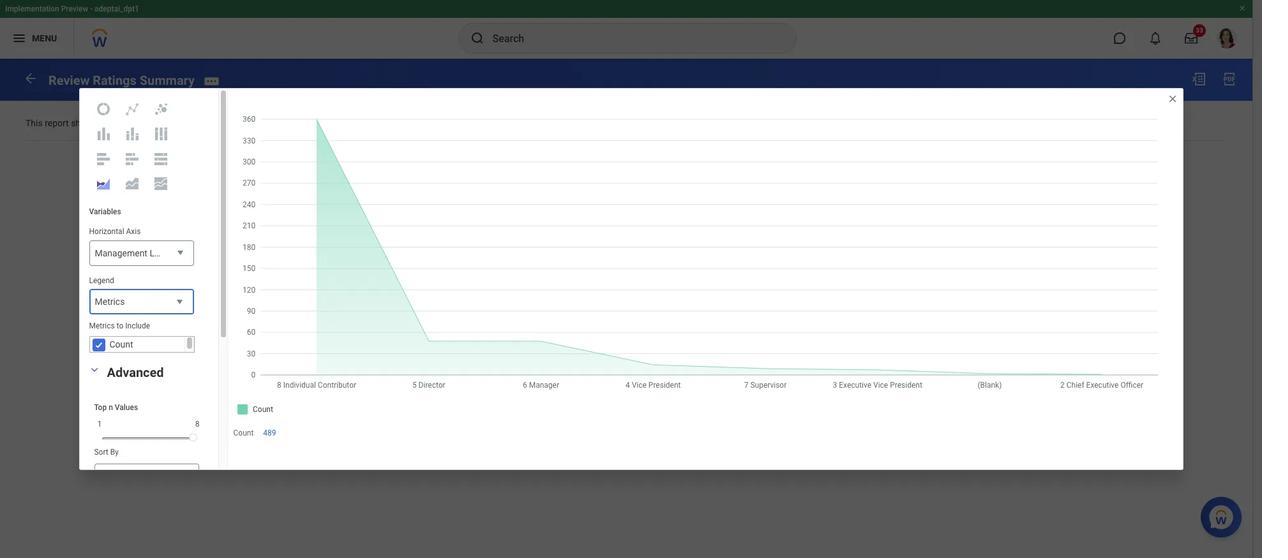 Task type: vqa. For each thing, say whether or not it's contained in the screenshot.
Horizontal
yes



Task type: describe. For each thing, give the bounding box(es) containing it.
implementation preview -   adeptai_dpt1
[[5, 4, 139, 13]]

top n values
[[94, 403, 138, 412]]

previous page image
[[23, 71, 38, 86]]

(meets
[[360, 118, 388, 128]]

clustered column image
[[96, 127, 111, 142]]

stacked bar image
[[125, 151, 140, 167]]

metrics to include group
[[89, 321, 194, 353]]

1 horizontal spatial count
[[233, 429, 254, 438]]

report
[[45, 118, 69, 128]]

preview
[[61, 4, 88, 13]]

horizontal
[[89, 228, 124, 237]]

1 and from the left
[[819, 118, 834, 128]]

employees
[[149, 118, 192, 128]]

expectations
[[481, 118, 532, 128]]

advanced dialog
[[79, 88, 1184, 559]]

donut image
[[96, 102, 111, 117]]

a
[[272, 118, 277, 128]]

advanced group
[[85, 363, 209, 559]]

close environment banner image
[[1239, 4, 1247, 12]]

100% column image
[[153, 127, 169, 142]]

subordinate
[[867, 118, 915, 128]]

8
[[195, 420, 200, 429]]

by
[[110, 448, 119, 457]]

sort by group
[[94, 448, 199, 490]]

management
[[95, 248, 147, 258]]

review ratings summary main content
[[0, 59, 1253, 172]]

axis
[[126, 228, 141, 237]]

chevron down image
[[87, 366, 102, 375]]

review
[[613, 118, 638, 128]]

summary
[[140, 73, 195, 88]]

values
[[115, 403, 138, 412]]

sort by
[[94, 448, 119, 457]]

legend group
[[89, 276, 194, 316]]

export to excel image
[[1192, 72, 1207, 87]]

2 on from the left
[[1022, 118, 1032, 128]]

advanced button
[[107, 365, 164, 380]]

organizations
[[917, 118, 972, 128]]

check small image
[[91, 338, 106, 353]]

clustered bar image
[[96, 151, 111, 167]]

is
[[991, 118, 998, 128]]

100% bar image
[[153, 151, 169, 167]]

to
[[117, 322, 123, 331]]

horizontal axis group
[[89, 227, 194, 267]]

ratings
[[93, 73, 137, 88]]

adeptai_dpt1
[[95, 4, 139, 13]]

of
[[139, 118, 147, 128]]

1 horizontal spatial review
[[302, 118, 330, 128]]

this
[[26, 118, 43, 128]]

shows
[[71, 118, 97, 128]]

1 on from the left
[[705, 118, 715, 128]]

legend
[[89, 276, 114, 285]]

"prompted"
[[1049, 118, 1093, 128]]

manager
[[1095, 118, 1131, 128]]

bubble image
[[153, 102, 169, 117]]

metrics to include
[[89, 322, 150, 331]]

management level
[[95, 248, 170, 258]]

last
[[596, 118, 611, 128]]

top n values group
[[94, 403, 203, 445]]

close chart settings image
[[1168, 94, 1178, 104]]

include inside review ratings summary main content
[[836, 118, 865, 128]]

management level button
[[89, 240, 194, 267]]

variables group
[[80, 198, 203, 363]]



Task type: locate. For each thing, give the bounding box(es) containing it.
supervisory
[[717, 118, 764, 128]]

1 horizontal spatial the
[[581, 118, 594, 128]]

0 vertical spatial include
[[836, 118, 865, 128]]

count down to at the left bottom of page
[[110, 340, 133, 350]]

profile logan mcneil element
[[1210, 24, 1245, 52]]

review
[[49, 73, 90, 88], [302, 118, 330, 128]]

exceeds
[[445, 118, 478, 128]]

1 horizontal spatial on
[[1022, 118, 1032, 128]]

include left subordinate
[[836, 118, 865, 128]]

level
[[150, 248, 170, 258]]

on right used
[[1022, 118, 1032, 128]]

include
[[836, 118, 865, 128], [125, 322, 150, 331]]

on
[[705, 118, 715, 128], [1022, 118, 1032, 128]]

3 the from the left
[[1034, 118, 1047, 128]]

chevron up image
[[619, 134, 634, 144]]

overlaid area image
[[96, 176, 111, 191]]

2 and from the left
[[974, 118, 989, 128]]

n
[[109, 403, 113, 412]]

implementation preview -   adeptai_dpt1 banner
[[0, 0, 1253, 59]]

and
[[819, 118, 834, 128], [974, 118, 989, 128]]

1 horizontal spatial include
[[836, 118, 865, 128]]

sort
[[94, 448, 108, 457]]

assigned
[[234, 118, 270, 128]]

489 button
[[263, 429, 278, 439]]

review ratings summary
[[49, 73, 195, 88]]

the
[[99, 118, 112, 128], [581, 118, 594, 128], [1034, 118, 1047, 128]]

metrics
[[95, 297, 125, 307], [89, 322, 115, 331]]

variables
[[89, 208, 121, 217]]

2 the from the left
[[581, 118, 594, 128]]

view printable version (pdf) image
[[1222, 72, 1238, 87]]

1 the from the left
[[99, 118, 112, 128]]

0 horizontal spatial count
[[110, 340, 133, 350]]

on right (prompts
[[705, 118, 715, 128]]

metrics left to at the left bottom of page
[[89, 322, 115, 331]]

this report shows the count of employees that were assigned a given review rating (meets expectations, exceeds expectations etc.) during the last review cycle. (prompts on supervisory organization and include subordinate organizations and is used on the "prompted" manager dashboard).
[[26, 118, 1182, 128]]

etc.)
[[534, 118, 552, 128]]

489
[[263, 429, 276, 438]]

0 vertical spatial count
[[110, 340, 133, 350]]

top
[[94, 403, 107, 412]]

1 vertical spatial metrics
[[89, 322, 115, 331]]

metrics inside "group"
[[89, 322, 115, 331]]

horizontal axis
[[89, 228, 141, 237]]

and left is in the right of the page
[[974, 118, 989, 128]]

stacked column image
[[125, 127, 140, 142]]

advanced
[[107, 365, 164, 380]]

implementation
[[5, 4, 59, 13]]

given
[[279, 118, 300, 128]]

0 horizontal spatial on
[[705, 118, 715, 128]]

review ratings summary link
[[49, 73, 195, 88]]

metrics for metrics
[[95, 297, 125, 307]]

during
[[554, 118, 579, 128]]

review right previous page "icon"
[[49, 73, 90, 88]]

0 vertical spatial metrics
[[95, 297, 125, 307]]

review right given in the top left of the page
[[302, 118, 330, 128]]

search image
[[470, 31, 485, 46]]

cycle.
[[641, 118, 663, 128]]

0 horizontal spatial review
[[49, 73, 90, 88]]

were
[[212, 118, 231, 128]]

include inside "group"
[[125, 322, 150, 331]]

0 horizontal spatial include
[[125, 322, 150, 331]]

1 vertical spatial include
[[125, 322, 150, 331]]

count left 489
[[233, 429, 254, 438]]

-
[[90, 4, 93, 13]]

0 horizontal spatial the
[[99, 118, 112, 128]]

0 vertical spatial review
[[49, 73, 90, 88]]

that
[[194, 118, 210, 128]]

1 vertical spatial count
[[233, 429, 254, 438]]

count
[[114, 118, 137, 128]]

stacked area image
[[125, 176, 140, 191]]

inbox large image
[[1185, 32, 1198, 45]]

notifications large image
[[1150, 32, 1162, 45]]

metrics button
[[89, 289, 194, 316]]

0 horizontal spatial and
[[819, 118, 834, 128]]

count
[[110, 340, 133, 350], [233, 429, 254, 438]]

1 vertical spatial review
[[302, 118, 330, 128]]

used
[[1000, 118, 1020, 128]]

metrics inside popup button
[[95, 297, 125, 307]]

count inside metrics to include "group"
[[110, 340, 133, 350]]

2 horizontal spatial the
[[1034, 118, 1047, 128]]

line image
[[125, 102, 140, 117]]

the down donut icon
[[99, 118, 112, 128]]

dashboard).
[[1133, 118, 1182, 128]]

metrics down the 'legend'
[[95, 297, 125, 307]]

1
[[97, 420, 102, 429]]

(prompts
[[666, 118, 703, 128]]

rating
[[333, 118, 358, 128]]

and right organization
[[819, 118, 834, 128]]

1 horizontal spatial and
[[974, 118, 989, 128]]

organization
[[766, 118, 817, 128]]

the left last
[[581, 118, 594, 128]]

100% area image
[[153, 176, 169, 191]]

expectations,
[[390, 118, 443, 128]]

the right used
[[1034, 118, 1047, 128]]

metrics for metrics to include
[[89, 322, 115, 331]]

include right to at the left bottom of page
[[125, 322, 150, 331]]



